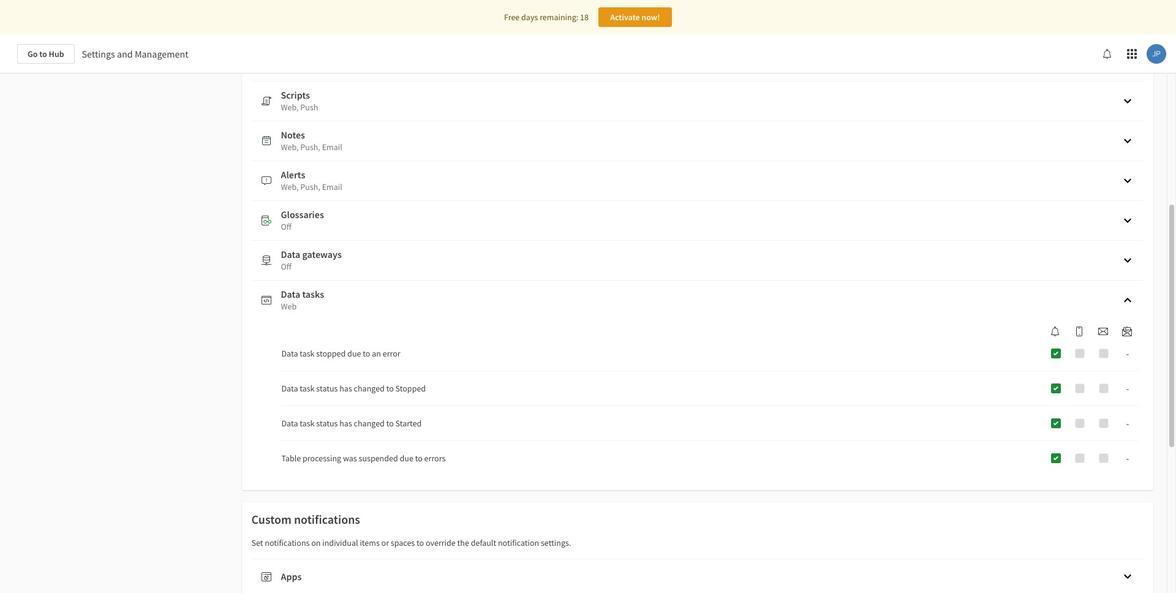 Task type: locate. For each thing, give the bounding box(es) containing it.
to left errors
[[415, 453, 423, 464]]

0 vertical spatial has
[[340, 383, 352, 394]]

due left an
[[347, 348, 361, 359]]

errors
[[424, 453, 446, 464]]

2 off from the top
[[281, 261, 292, 272]]

notifications down custom
[[265, 537, 310, 548]]

2 task from the top
[[300, 383, 315, 394]]

web, down alerts
[[281, 181, 299, 192]]

activate now! link
[[599, 7, 672, 27]]

activate now!
[[610, 12, 660, 23]]

0 vertical spatial off
[[281, 221, 292, 232]]

set notifications on individual items or spaces to override the default notification settings.
[[251, 537, 571, 548]]

push, down notes on the top of the page
[[300, 142, 320, 153]]

was
[[343, 453, 357, 464]]

notifications up on
[[294, 512, 360, 527]]

changed
[[354, 383, 385, 394], [354, 418, 385, 429]]

management
[[135, 48, 188, 60]]

2 - from the top
[[1126, 382, 1129, 395]]

status up processing
[[316, 418, 338, 429]]

0 vertical spatial web,
[[281, 102, 299, 113]]

task for data task stopped due to an error
[[300, 348, 315, 359]]

1 has from the top
[[340, 383, 352, 394]]

notifications sent to your email element
[[1093, 327, 1113, 336]]

off
[[281, 221, 292, 232], [281, 261, 292, 272]]

status
[[316, 383, 338, 394], [316, 418, 338, 429]]

push,
[[300, 142, 320, 153], [300, 181, 320, 192]]

changed up "table processing was suspended due to errors"
[[354, 418, 385, 429]]

glossaries
[[281, 208, 324, 221]]

to
[[39, 48, 47, 59], [363, 348, 370, 359], [386, 383, 394, 394], [386, 418, 394, 429], [415, 453, 423, 464], [417, 537, 424, 548]]

data for data task status has changed to stopped
[[282, 383, 298, 394]]

to right go
[[39, 48, 47, 59]]

1 task from the top
[[300, 348, 315, 359]]

- for data task status has changed to started
[[1126, 417, 1129, 429]]

email for alerts
[[322, 181, 342, 192]]

4 - from the top
[[1126, 452, 1129, 464]]

task left stopped
[[300, 348, 315, 359]]

0 vertical spatial status
[[316, 383, 338, 394]]

web, inside alerts web, push, email
[[281, 181, 299, 192]]

apps button
[[251, 559, 1143, 593]]

3 task from the top
[[300, 418, 315, 429]]

go to hub
[[28, 48, 64, 59]]

1 - from the top
[[1126, 347, 1129, 360]]

override
[[426, 537, 456, 548]]

1 vertical spatial status
[[316, 418, 338, 429]]

1 horizontal spatial due
[[400, 453, 413, 464]]

2 email from the top
[[322, 181, 342, 192]]

settings.
[[541, 537, 571, 548]]

email inside alerts web, push, email
[[322, 181, 342, 192]]

notifications when using qlik sense in a browser element
[[1045, 327, 1065, 336]]

processing
[[303, 453, 341, 464]]

individual
[[322, 537, 358, 548]]

2 changed from the top
[[354, 418, 385, 429]]

gateways
[[302, 248, 342, 260]]

changed for started
[[354, 418, 385, 429]]

web, down scripts
[[281, 102, 299, 113]]

task up processing
[[300, 418, 315, 429]]

0 vertical spatial changed
[[354, 383, 385, 394]]

notifications bundled in a daily email digest element
[[1117, 327, 1137, 336]]

web, inside notes web, push, email
[[281, 142, 299, 153]]

1 vertical spatial due
[[400, 453, 413, 464]]

notifications
[[294, 512, 360, 527], [265, 537, 310, 548]]

has up was
[[340, 418, 352, 429]]

1 status from the top
[[316, 383, 338, 394]]

alerts
[[281, 168, 305, 181]]

email for notes
[[322, 142, 342, 153]]

task
[[300, 348, 315, 359], [300, 383, 315, 394], [300, 418, 315, 429]]

2 status from the top
[[316, 418, 338, 429]]

data for data task stopped due to an error
[[282, 348, 298, 359]]

1 email from the top
[[322, 142, 342, 153]]

1 push, from the top
[[300, 142, 320, 153]]

push, inside alerts web, push, email
[[300, 181, 320, 192]]

now!
[[642, 12, 660, 23]]

has
[[340, 383, 352, 394], [340, 418, 352, 429]]

to left stopped at the left of page
[[386, 383, 394, 394]]

email inside notes web, push, email
[[322, 142, 342, 153]]

push, for notes
[[300, 142, 320, 153]]

push, inside notes web, push, email
[[300, 142, 320, 153]]

due right the "suspended"
[[400, 453, 413, 464]]

2 vertical spatial task
[[300, 418, 315, 429]]

off up "data tasks web" on the left of the page
[[281, 261, 292, 272]]

data
[[281, 248, 300, 260], [281, 288, 300, 300], [282, 348, 298, 359], [282, 383, 298, 394], [282, 418, 298, 429]]

1 vertical spatial off
[[281, 261, 292, 272]]

set
[[251, 537, 263, 548]]

web
[[281, 301, 297, 312]]

2 has from the top
[[340, 418, 352, 429]]

off down glossaries
[[281, 221, 292, 232]]

0 vertical spatial task
[[300, 348, 315, 359]]

email up glossaries
[[322, 181, 342, 192]]

notifications for set
[[265, 537, 310, 548]]

1 vertical spatial web,
[[281, 142, 299, 153]]

push, down alerts
[[300, 181, 320, 192]]

1 web, from the top
[[281, 102, 299, 113]]

has for stopped
[[340, 383, 352, 394]]

1 vertical spatial notifications
[[265, 537, 310, 548]]

web,
[[281, 102, 299, 113], [281, 142, 299, 153], [281, 181, 299, 192]]

1 vertical spatial email
[[322, 181, 342, 192]]

suspended
[[359, 453, 398, 464]]

custom notifications
[[251, 512, 360, 527]]

due
[[347, 348, 361, 359], [400, 453, 413, 464]]

web, inside scripts web, push
[[281, 102, 299, 113]]

0 vertical spatial notifications
[[294, 512, 360, 527]]

task for data task status has changed to stopped
[[300, 383, 315, 394]]

1 changed from the top
[[354, 383, 385, 394]]

free
[[504, 12, 520, 23]]

table
[[282, 453, 301, 464]]

scripts
[[281, 89, 310, 101]]

data inside "data tasks web"
[[281, 288, 300, 300]]

- for data task stopped due to an error
[[1126, 347, 1129, 360]]

has down data task stopped due to an error
[[340, 383, 352, 394]]

0 vertical spatial email
[[322, 142, 342, 153]]

task for data task status has changed to started
[[300, 418, 315, 429]]

activate
[[610, 12, 640, 23]]

1 off from the top
[[281, 221, 292, 232]]

changed down an
[[354, 383, 385, 394]]

days
[[521, 12, 538, 23]]

2 vertical spatial web,
[[281, 181, 299, 192]]

the
[[457, 537, 469, 548]]

1 vertical spatial push,
[[300, 181, 320, 192]]

0 vertical spatial push,
[[300, 142, 320, 153]]

tasks
[[302, 288, 324, 300]]

stopped
[[396, 383, 426, 394]]

1 vertical spatial has
[[340, 418, 352, 429]]

hub
[[49, 48, 64, 59]]

3 web, from the top
[[281, 181, 299, 192]]

web, for scripts
[[281, 102, 299, 113]]

notes
[[281, 129, 305, 141]]

0 horizontal spatial due
[[347, 348, 361, 359]]

remaining:
[[540, 12, 578, 23]]

data inside the data gateways off
[[281, 248, 300, 260]]

email
[[322, 142, 342, 153], [322, 181, 342, 192]]

free days remaining: 18
[[504, 12, 589, 23]]

-
[[1126, 347, 1129, 360], [1126, 382, 1129, 395], [1126, 417, 1129, 429], [1126, 452, 1129, 464]]

web, down notes on the top of the page
[[281, 142, 299, 153]]

1 vertical spatial task
[[300, 383, 315, 394]]

off inside the data gateways off
[[281, 261, 292, 272]]

email up alerts web, push, email
[[322, 142, 342, 153]]

data for data tasks web
[[281, 288, 300, 300]]

3 - from the top
[[1126, 417, 1129, 429]]

status down stopped
[[316, 383, 338, 394]]

1 vertical spatial changed
[[354, 418, 385, 429]]

data tasks web
[[281, 288, 324, 312]]

2 push, from the top
[[300, 181, 320, 192]]

push
[[300, 102, 318, 113]]

task down data task stopped due to an error
[[300, 383, 315, 394]]

push notifications in qlik sense mobile image
[[1074, 327, 1084, 336]]

2 web, from the top
[[281, 142, 299, 153]]



Task type: describe. For each thing, give the bounding box(es) containing it.
james peterson image
[[1147, 44, 1166, 64]]

notifications sent to your email image
[[1098, 327, 1108, 336]]

go to hub link
[[17, 44, 74, 64]]

status for data task status has changed to started
[[316, 418, 338, 429]]

notifications bundled in a daily email digest image
[[1122, 327, 1132, 336]]

data for data gateways off
[[281, 248, 300, 260]]

- for table processing was suspended due to errors
[[1126, 452, 1129, 464]]

an
[[372, 348, 381, 359]]

started
[[396, 418, 422, 429]]

table processing was suspended due to errors
[[282, 453, 446, 464]]

data for data task status has changed to started
[[282, 418, 298, 429]]

notes web, push, email
[[281, 129, 342, 153]]

data gateways off
[[281, 248, 342, 272]]

error
[[383, 348, 400, 359]]

scripts web, push
[[281, 89, 318, 113]]

settings
[[82, 48, 115, 60]]

status for data task status has changed to stopped
[[316, 383, 338, 394]]

data task stopped due to an error
[[282, 348, 400, 359]]

glossaries off
[[281, 208, 324, 232]]

and
[[117, 48, 133, 60]]

has for started
[[340, 418, 352, 429]]

on
[[311, 537, 321, 548]]

custom notifications main content
[[0, 0, 1176, 593]]

data task status has changed to stopped
[[282, 383, 426, 394]]

off inside glossaries off
[[281, 221, 292, 232]]

settings and management
[[82, 48, 188, 60]]

0 vertical spatial due
[[347, 348, 361, 359]]

push notifications in qlik sense mobile element
[[1069, 327, 1089, 336]]

to left an
[[363, 348, 370, 359]]

custom
[[251, 512, 292, 527]]

notifications when using qlik sense in a browser image
[[1050, 327, 1060, 336]]

web, for alerts
[[281, 181, 299, 192]]

alerts web, push, email
[[281, 168, 342, 192]]

items
[[360, 537, 380, 548]]

changed for stopped
[[354, 383, 385, 394]]

to right spaces
[[417, 537, 424, 548]]

web, for notes
[[281, 142, 299, 153]]

notifications for custom
[[294, 512, 360, 527]]

apps
[[281, 570, 302, 583]]

or
[[381, 537, 389, 548]]

- for data task status has changed to stopped
[[1126, 382, 1129, 395]]

notification
[[498, 537, 539, 548]]

go
[[28, 48, 38, 59]]

spaces
[[391, 537, 415, 548]]

to left started
[[386, 418, 394, 429]]

default
[[471, 537, 496, 548]]

stopped
[[316, 348, 346, 359]]

push, for alerts
[[300, 181, 320, 192]]

data task status has changed to started
[[282, 418, 422, 429]]

18
[[580, 12, 589, 23]]



Task type: vqa. For each thing, say whether or not it's contained in the screenshot.
Activate now!
yes



